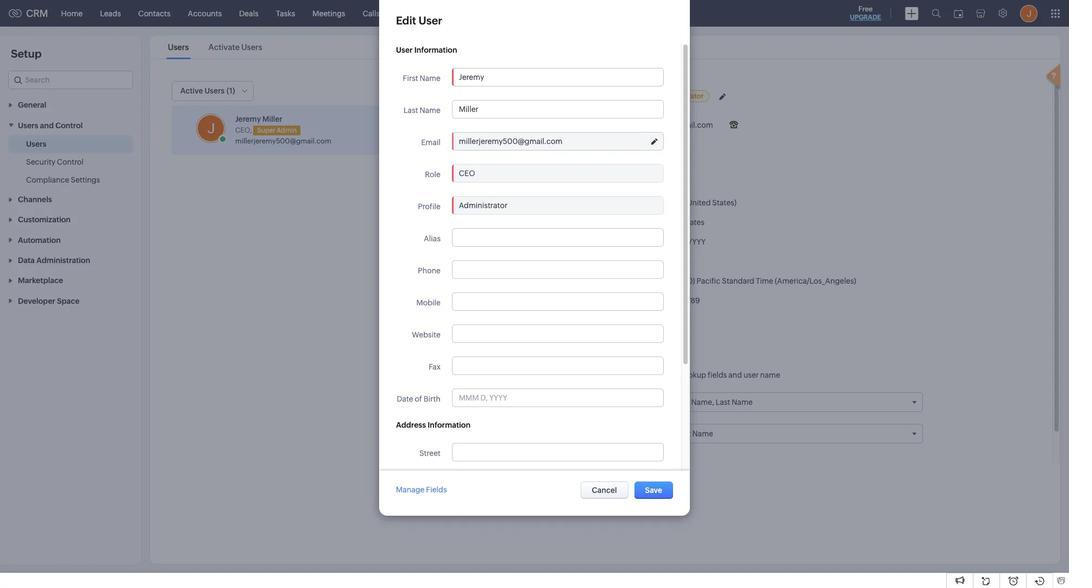 Task type: locate. For each thing, give the bounding box(es) containing it.
1 horizontal spatial users link
[[166, 42, 191, 52]]

2 vertical spatial name
[[562, 357, 585, 366]]

jeremy up the beyond
[[595, 91, 623, 100]]

0 vertical spatial control
[[55, 121, 83, 130]]

tasks link
[[267, 0, 304, 26]]

1 horizontal spatial miller
[[625, 91, 647, 100]]

format up fullname
[[586, 357, 614, 366]]

- right (gmt
[[678, 277, 681, 285]]

meetings
[[313, 9, 346, 18]]

information for locale information
[[559, 175, 605, 185]]

address information
[[396, 421, 471, 429]]

name for first
[[420, 74, 441, 83]]

administrator
[[658, 92, 704, 100]]

0 horizontal spatial locale
[[531, 175, 557, 185]]

and left "user"
[[729, 371, 743, 379]]

0 vertical spatial in
[[635, 335, 642, 344]]

time left 'zone'
[[605, 277, 622, 285]]

date up address
[[397, 395, 414, 403]]

jeremy up ceo, on the top of the page
[[235, 115, 261, 123]]

2 vertical spatial information
[[428, 421, 471, 429]]

0 vertical spatial users link
[[166, 42, 191, 52]]

1 vertical spatial information
[[559, 175, 605, 185]]

0 vertical spatial -
[[678, 277, 681, 285]]

0 horizontal spatial and
[[40, 121, 54, 130]]

0 horizontal spatial miller
[[263, 115, 283, 123]]

1 vertical spatial -
[[658, 335, 660, 344]]

1 vertical spatial date
[[397, 395, 414, 403]]

1 horizontal spatial user
[[419, 14, 443, 27]]

time down date format
[[597, 257, 615, 266]]

users link for security control link
[[26, 138, 46, 149]]

name up to
[[562, 357, 585, 366]]

millerjeremy500@gmail.com down admin at the top of page
[[235, 137, 332, 145]]

users and control region
[[0, 135, 141, 189]]

jeremy for jeremy miller
[[595, 91, 623, 100]]

standard
[[722, 277, 755, 285]]

0 horizontal spatial jeremy
[[235, 115, 261, 123]]

users link for activate users link
[[166, 42, 191, 52]]

fields
[[426, 485, 447, 494]]

d,
[[679, 238, 687, 246]]

jeremy miller
[[595, 91, 647, 100]]

accounts link
[[179, 0, 231, 26]]

0 horizontal spatial in
[[606, 371, 612, 379]]

setup
[[11, 47, 42, 60]]

1 horizontal spatial and
[[729, 371, 743, 379]]

name right first at the top
[[420, 74, 441, 83]]

beyond imagination link
[[622, 104, 690, 113]]

1 vertical spatial control
[[57, 157, 84, 166]]

activate users link
[[207, 42, 264, 52]]

time for time format
[[597, 257, 615, 266]]

locale down language
[[618, 218, 642, 227]]

deals link
[[231, 0, 267, 26]]

user
[[419, 14, 443, 27], [396, 46, 413, 54]]

birth
[[424, 395, 441, 403]]

- up preferences
[[658, 335, 660, 344]]

date of birth
[[397, 395, 441, 403]]

0 vertical spatial miller
[[625, 91, 647, 100]]

information up "first name"
[[415, 46, 457, 54]]

None text field
[[453, 68, 664, 86], [453, 133, 646, 150], [453, 261, 664, 278], [453, 293, 664, 310], [453, 325, 664, 342], [453, 357, 664, 375], [453, 444, 664, 461], [453, 68, 664, 86], [453, 133, 646, 150], [453, 261, 664, 278], [453, 293, 664, 310], [453, 325, 664, 342], [453, 357, 664, 375], [453, 444, 664, 461]]

miller up super
[[263, 115, 283, 123]]

and up the security
[[40, 121, 54, 130]]

fax
[[429, 363, 441, 371]]

1 horizontal spatial jeremy
[[595, 91, 623, 100]]

information
[[415, 46, 457, 54], [559, 175, 605, 185], [428, 421, 471, 429]]

information down birth
[[428, 421, 471, 429]]

0 horizontal spatial millerjeremy500@gmail.com
[[235, 137, 332, 145]]

1 vertical spatial user
[[396, 46, 413, 54]]

1 horizontal spatial of
[[642, 371, 650, 379]]

control
[[55, 121, 83, 130], [57, 157, 84, 166]]

ceo,
[[235, 126, 252, 134]]

in left the column
[[606, 371, 612, 379]]

locale down show
[[531, 175, 557, 185]]

users (1)
[[205, 86, 235, 95]]

crm
[[26, 8, 48, 19]]

1 vertical spatial miller
[[263, 115, 283, 123]]

in right member
[[635, 335, 642, 344]]

of left list
[[642, 371, 650, 379]]

information down details
[[559, 175, 605, 185]]

millerjeremy500@gmail.com
[[610, 121, 714, 129], [235, 137, 332, 145]]

name inside display name format & preferences it applies to fullname in column of list view, lookup fields and user name
[[562, 357, 585, 366]]

format up 'zone'
[[616, 257, 642, 266]]

manage fields
[[396, 485, 447, 494]]

0 vertical spatial of
[[642, 371, 650, 379]]

1 vertical spatial format
[[616, 257, 642, 266]]

details
[[551, 146, 574, 154]]

0 vertical spatial information
[[415, 46, 457, 54]]

control inside region
[[57, 157, 84, 166]]

1 vertical spatial jeremy
[[235, 115, 261, 123]]

home
[[61, 9, 83, 18]]

profile
[[418, 202, 441, 211]]

language
[[606, 198, 642, 207]]

1 vertical spatial in
[[606, 371, 612, 379]]

user right "edit"
[[419, 14, 443, 27]]

miller inside jeremy miller ceo, super admin millerjeremy500@gmail.com
[[263, 115, 283, 123]]

control inside dropdown button
[[55, 121, 83, 130]]

1 vertical spatial name
[[420, 106, 441, 115]]

0 vertical spatial format
[[616, 238, 642, 246]]

compliance settings
[[26, 175, 100, 184]]

date down country
[[598, 238, 615, 246]]

0 vertical spatial date
[[598, 238, 615, 246]]

user up first at the top
[[396, 46, 413, 54]]

0 horizontal spatial of
[[415, 395, 422, 403]]

tasks
[[276, 9, 295, 18]]

preferences
[[624, 357, 671, 366]]

information for address information
[[428, 421, 471, 429]]

(america/los_angeles)
[[775, 277, 857, 285]]

to
[[565, 371, 572, 379]]

security control link
[[26, 156, 84, 167]]

country locale
[[588, 218, 642, 227]]

(united
[[685, 198, 711, 207]]

2 vertical spatial format
[[586, 357, 614, 366]]

-
[[678, 277, 681, 285], [658, 335, 660, 344]]

millerjeremy500@gmail.com down beyond imagination link
[[610, 121, 714, 129]]

date for date of birth
[[397, 395, 414, 403]]

jeremy inside jeremy miller ceo, super admin millerjeremy500@gmail.com
[[235, 115, 261, 123]]

(gmt -8:0) pacific standard time (america/los_angeles)
[[658, 277, 857, 285]]

1 horizontal spatial millerjeremy500@gmail.com
[[610, 121, 714, 129]]

1 horizontal spatial -
[[678, 277, 681, 285]]

0 vertical spatial millerjeremy500@gmail.com
[[610, 121, 714, 129]]

0 vertical spatial and
[[40, 121, 54, 130]]

time right standard
[[756, 277, 774, 285]]

meetings link
[[304, 0, 354, 26]]

1 vertical spatial users link
[[26, 138, 46, 149]]

users link up the security
[[26, 138, 46, 149]]

show details link
[[531, 146, 584, 154]]

name
[[420, 74, 441, 83], [420, 106, 441, 115], [562, 357, 585, 366]]

save button
[[635, 481, 674, 499]]

list
[[651, 371, 661, 379]]

united states
[[658, 218, 705, 227]]

mobile
[[417, 298, 441, 307]]

1 vertical spatial and
[[729, 371, 743, 379]]

0 horizontal spatial date
[[397, 395, 414, 403]]

english (united states)
[[658, 198, 737, 207]]

phone
[[418, 266, 441, 275]]

calls
[[363, 9, 380, 18]]

users link down contacts 'link'
[[166, 42, 191, 52]]

0 vertical spatial locale
[[531, 175, 557, 185]]

user information
[[396, 46, 457, 54]]

time
[[597, 257, 615, 266], [605, 277, 622, 285], [756, 277, 774, 285]]

last
[[404, 106, 418, 115]]

of left birth
[[415, 395, 422, 403]]

0 vertical spatial jeremy
[[595, 91, 623, 100]]

time for time zone
[[605, 277, 622, 285]]

12 hours
[[658, 257, 688, 266]]

mmm d, yyyy
[[658, 238, 706, 246]]

0 vertical spatial user
[[419, 14, 443, 27]]

date
[[598, 238, 615, 246], [397, 395, 414, 403]]

free upgrade
[[851, 5, 882, 21]]

name
[[761, 371, 781, 379]]

format inside display name format & preferences it applies to fullname in column of list view, lookup fields and user name
[[586, 357, 614, 366]]

list
[[158, 35, 272, 59]]

display name format & preferences it applies to fullname in column of list view, lookup fields and user name
[[531, 357, 781, 379]]

security control
[[26, 157, 84, 166]]

date format
[[598, 238, 642, 246]]

control up the compliance settings
[[57, 157, 84, 166]]

format up time format
[[616, 238, 642, 246]]

states
[[683, 218, 705, 227]]

users link
[[166, 42, 191, 52], [26, 138, 46, 149]]

1 horizontal spatial locale
[[618, 218, 642, 227]]

None text field
[[453, 101, 664, 118], [453, 165, 664, 182], [453, 197, 664, 214], [453, 229, 664, 246], [453, 101, 664, 118], [453, 165, 664, 182], [453, 197, 664, 214], [453, 229, 664, 246]]

import
[[442, 110, 466, 119]]

0 vertical spatial name
[[420, 74, 441, 83]]

name right last
[[420, 106, 441, 115]]

1 horizontal spatial date
[[598, 238, 615, 246]]

in
[[635, 335, 642, 344], [606, 371, 612, 379]]

miller up the beyond
[[625, 91, 647, 100]]

beyond imagination
[[622, 104, 688, 113]]

jeremy
[[595, 91, 623, 100], [235, 115, 261, 123]]

control up users and control region
[[55, 121, 83, 130]]

member
[[604, 335, 634, 344]]

0 horizontal spatial users link
[[26, 138, 46, 149]]



Task type: describe. For each thing, give the bounding box(es) containing it.
upgrade
[[851, 14, 882, 21]]

of inside display name format & preferences it applies to fullname in column of list view, lookup fields and user name
[[642, 371, 650, 379]]

show
[[531, 146, 550, 154]]

jeremy miller ceo, super admin millerjeremy500@gmail.com
[[235, 115, 332, 145]]

view,
[[663, 371, 681, 379]]

list containing users
[[158, 35, 272, 59]]

email
[[422, 138, 441, 147]]

name for last
[[420, 106, 441, 115]]

applies
[[538, 371, 563, 379]]

alias
[[424, 234, 441, 243]]

MMM D, YYYY text field
[[453, 389, 664, 407]]

home link
[[53, 0, 91, 26]]

last name
[[404, 106, 441, 115]]

groups
[[531, 316, 560, 325]]

imagination
[[648, 104, 688, 113]]

themes
[[531, 456, 562, 466]]

hours
[[667, 257, 688, 266]]

leads link
[[91, 0, 130, 26]]

1 vertical spatial locale
[[618, 218, 642, 227]]

save
[[646, 486, 663, 494]]

admin
[[277, 126, 297, 134]]

format for time format
[[616, 257, 642, 266]]

mmm
[[658, 238, 678, 246]]

edit user
[[396, 14, 443, 27]]

miller for jeremy miller
[[625, 91, 647, 100]]

calls link
[[354, 0, 389, 26]]

name for display
[[562, 357, 585, 366]]

1 horizontal spatial in
[[635, 335, 642, 344]]

campaigns
[[443, 9, 483, 18]]

users and control
[[18, 121, 83, 130]]

website
[[412, 331, 441, 339]]

information for user information
[[415, 46, 457, 54]]

8:0)
[[681, 277, 696, 285]]

street
[[420, 449, 441, 458]]

active users (1)
[[180, 86, 235, 95]]

free
[[859, 5, 873, 13]]

users and control button
[[0, 115, 141, 135]]

123,456.789
[[658, 296, 700, 305]]

states)
[[713, 198, 737, 207]]

active
[[180, 86, 203, 95]]

12
[[658, 257, 665, 266]]

reports
[[398, 9, 425, 18]]

country
[[588, 218, 617, 227]]

activate
[[209, 42, 240, 52]]

english
[[658, 198, 684, 207]]

accounts
[[188, 9, 222, 18]]

contacts link
[[130, 0, 179, 26]]

millerjeremy500@gmail.com link
[[235, 137, 332, 145]]

fields
[[708, 371, 727, 379]]

zone
[[624, 277, 642, 285]]

miller for jeremy miller ceo, super admin millerjeremy500@gmail.com
[[263, 115, 283, 123]]

user
[[744, 371, 759, 379]]

it
[[531, 371, 536, 379]]

pacific
[[697, 277, 721, 285]]

activate users
[[209, 42, 262, 52]]

&
[[616, 357, 622, 366]]

1 vertical spatial of
[[415, 395, 422, 403]]

contacts
[[138, 9, 171, 18]]

column
[[614, 371, 641, 379]]

time format
[[597, 257, 642, 266]]

date for date format
[[598, 238, 615, 246]]

role
[[425, 170, 441, 179]]

0 horizontal spatial user
[[396, 46, 413, 54]]

import users
[[442, 110, 487, 119]]

fullname
[[574, 371, 604, 379]]

and inside display name format & preferences it applies to fullname in column of list view, lookup fields and user name
[[729, 371, 743, 379]]

beyond
[[622, 104, 647, 113]]

member in
[[604, 335, 642, 344]]

jeremy for jeremy miller ceo, super admin millerjeremy500@gmail.com
[[235, 115, 261, 123]]

campaigns link
[[434, 0, 492, 26]]

users inside region
[[26, 140, 46, 148]]

address
[[396, 421, 426, 429]]

in inside display name format & preferences it applies to fullname in column of list view, lookup fields and user name
[[606, 371, 612, 379]]

users inside dropdown button
[[18, 121, 38, 130]]

0 horizontal spatial -
[[658, 335, 660, 344]]

manage
[[396, 485, 425, 494]]

lookup
[[682, 371, 707, 379]]

show details
[[531, 146, 574, 154]]

display
[[531, 357, 560, 366]]

format for date format
[[616, 238, 642, 246]]

locale information
[[531, 175, 605, 185]]

compliance
[[26, 175, 69, 184]]

united
[[658, 218, 681, 227]]

reports link
[[389, 0, 434, 26]]

1 vertical spatial millerjeremy500@gmail.com
[[235, 137, 332, 145]]

compliance settings link
[[26, 174, 100, 185]]

and inside dropdown button
[[40, 121, 54, 130]]

security
[[26, 157, 55, 166]]

settings
[[71, 175, 100, 184]]

yyyy
[[688, 238, 706, 246]]

first
[[403, 74, 418, 83]]

(gmt
[[658, 277, 677, 285]]



Task type: vqa. For each thing, say whether or not it's contained in the screenshot.
create menu icon
no



